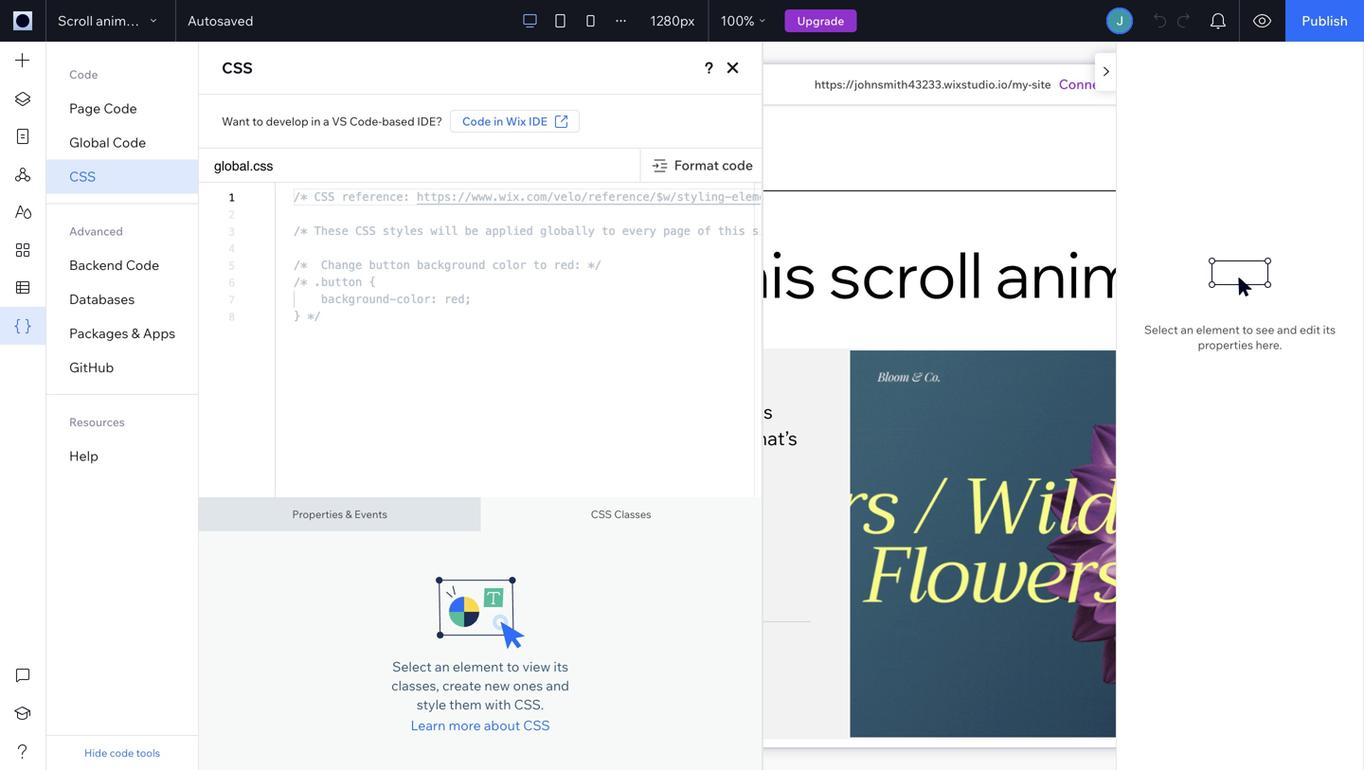 Task type: locate. For each thing, give the bounding box(es) containing it.
an inside select an element to see and edit its properties here.
[[1181, 323, 1194, 337]]

1 vertical spatial its
[[554, 659, 569, 676]]

0 horizontal spatial select
[[392, 659, 432, 676]]

and down view
[[546, 678, 570, 695]]

and right see
[[1278, 323, 1298, 337]]

to inside select an element to see and edit its properties here.
[[1243, 323, 1254, 337]]

format
[[675, 157, 720, 173]]

4
[[229, 243, 235, 255]]

1 horizontal spatial in
[[494, 114, 504, 128]]

px
[[681, 12, 695, 29]]

hide
[[84, 747, 107, 760]]

1 vertical spatial an
[[435, 659, 450, 676]]

tools
[[136, 747, 160, 760]]

publish button
[[1287, 0, 1365, 42]]

/* css reference:
[[294, 191, 410, 204]]

element inside select an element to view its classes, create new ones and style them with css. learn more about css
[[453, 659, 504, 676]]

code right backend
[[126, 257, 159, 273]]

select inside select an element to see and edit its properties here.
[[1145, 323, 1179, 337]]

element up properties
[[1197, 323, 1241, 337]]

1 vertical spatial code
[[110, 747, 134, 760]]

hide code tools
[[84, 747, 160, 760]]

1 vertical spatial to
[[1243, 323, 1254, 337]]

0 horizontal spatial code
[[110, 747, 134, 760]]

a
[[323, 114, 330, 128]]

1 vertical spatial select
[[392, 659, 432, 676]]

8
[[229, 311, 235, 323]]

1 horizontal spatial &
[[346, 508, 352, 521]]

element
[[1197, 323, 1241, 337], [453, 659, 504, 676]]

0 vertical spatial and
[[1278, 323, 1298, 337]]

hide code tools button
[[84, 746, 160, 761]]

1 horizontal spatial to
[[507, 659, 520, 676]]

global code
[[69, 134, 146, 151]]

and inside select an element to view its classes, create new ones and style them with css. learn more about css
[[546, 678, 570, 695]]

1280 px
[[650, 12, 695, 29]]

format code button
[[641, 149, 762, 182]]

6
[[229, 277, 235, 289]]

more
[[449, 717, 481, 734]]

want
[[222, 114, 250, 128]]

& left "apps"
[[131, 325, 140, 342]]

1 horizontal spatial an
[[1181, 323, 1194, 337]]

to inside select an element to view its classes, create new ones and style them with css. learn more about css
[[507, 659, 520, 676]]

1 horizontal spatial and
[[1278, 323, 1298, 337]]

2 horizontal spatial to
[[1243, 323, 1254, 337]]

packages & apps
[[69, 325, 175, 342]]

learn more about css button
[[411, 716, 550, 735]]

code inside "button"
[[110, 747, 134, 760]]

css inside select an element to view its classes, create new ones and style them with css. learn more about css
[[524, 717, 550, 734]]

code
[[723, 157, 754, 173], [110, 747, 134, 760]]

code
[[69, 67, 98, 82], [104, 100, 137, 117], [463, 114, 491, 128], [113, 134, 146, 151], [126, 257, 159, 273]]

1 horizontal spatial select
[[1145, 323, 1179, 337]]

/* .button {
[[294, 276, 376, 289]]

0 vertical spatial an
[[1181, 323, 1194, 337]]

element for new
[[453, 659, 504, 676]]

code for backend code
[[126, 257, 159, 273]]

0 horizontal spatial element
[[453, 659, 504, 676]]

code left wix
[[463, 114, 491, 128]]

0 horizontal spatial and
[[546, 678, 570, 695]]

properties
[[292, 508, 343, 521]]

/* these css styles will be applied globally to ev ery page of this site. write your css here, e.g.:
[[294, 225, 979, 238]]

&
[[131, 325, 140, 342], [346, 508, 352, 521]]

select
[[1145, 323, 1179, 337], [392, 659, 432, 676]]

code right the hide
[[110, 747, 134, 760]]

0 vertical spatial select
[[1145, 323, 1179, 337]]

2 3 4 5 6 7 8
[[229, 209, 235, 323]]

to right want
[[253, 114, 263, 128]]

element inside select an element to see and edit its properties here.
[[1197, 323, 1241, 337]]

its inside select an element to see and edit its properties here.
[[1324, 323, 1337, 337]]

code for page code
[[104, 100, 137, 117]]

1 vertical spatial &
[[346, 508, 352, 521]]

0 horizontal spatial &
[[131, 325, 140, 342]]

see
[[1257, 323, 1275, 337]]

in left wix
[[494, 114, 504, 128]]

advanced
[[69, 224, 123, 238]]

2 in from the left
[[494, 114, 504, 128]]

0 vertical spatial element
[[1197, 323, 1241, 337]]

%
[[744, 12, 755, 29]]

5
[[229, 260, 235, 272]]

0 horizontal spatial to
[[253, 114, 263, 128]]

select inside select an element to view its classes, create new ones and style them with css. learn more about css
[[392, 659, 432, 676]]

an inside select an element to view its classes, create new ones and style them with css. learn more about css
[[435, 659, 450, 676]]

1 vertical spatial element
[[453, 659, 504, 676]]

an left see
[[1181, 323, 1194, 337]]

/* these css styles will be applied globally to ev
[[294, 225, 636, 238]]

connect domain button
[[1060, 75, 1164, 94]]

css
[[828, 191, 849, 204]]

css
[[222, 58, 253, 77], [69, 168, 96, 185], [591, 508, 612, 521], [524, 717, 550, 734]]

to left view
[[507, 659, 520, 676]]

in
[[311, 114, 321, 128], [494, 114, 504, 128]]

code right page
[[104, 100, 137, 117]]

code up elem
[[723, 157, 754, 173]]

0 vertical spatial code
[[723, 157, 754, 173]]

code right "global"
[[113, 134, 146, 151]]

page
[[69, 100, 101, 117]]

1 in from the left
[[311, 114, 321, 128]]

site
[[1032, 77, 1052, 91]]

1 horizontal spatial code
[[723, 157, 754, 173]]

0 horizontal spatial its
[[554, 659, 569, 676]]

css down autosaved
[[222, 58, 253, 77]]

code for hide
[[110, 747, 134, 760]]

1 horizontal spatial its
[[1324, 323, 1337, 337]]

& left the events
[[346, 508, 352, 521]]

to
[[253, 114, 263, 128], [1243, 323, 1254, 337], [507, 659, 520, 676]]

2 vertical spatial to
[[507, 659, 520, 676]]

code inside 'button'
[[723, 157, 754, 173]]

and
[[1278, 323, 1298, 337], [546, 678, 570, 695]]

to left see
[[1243, 323, 1254, 337]]

code-
[[350, 114, 382, 128]]

1 horizontal spatial element
[[1197, 323, 1241, 337]]

ide
[[529, 114, 548, 128]]

an
[[1181, 323, 1194, 337], [435, 659, 450, 676]]

backend code
[[69, 257, 159, 273]]

ery page of this site. write your css here, e.g.:
[[636, 225, 972, 238]]

to for select an element to view its classes, create new ones and style them with css. learn more about css
[[507, 659, 520, 676]]

want to develop in a vs code-based ide?
[[222, 114, 443, 128]]

1 vertical spatial and
[[546, 678, 570, 695]]

0 horizontal spatial in
[[311, 114, 321, 128]]

element for properties
[[1197, 323, 1241, 337]]

to for select an element to see and edit its properties here.
[[1243, 323, 1254, 337]]

its right view
[[554, 659, 569, 676]]

an for new
[[435, 659, 450, 676]]

an up create at the left
[[435, 659, 450, 676]]

about
[[484, 717, 521, 734]]

its right edit
[[1324, 323, 1337, 337]]

0 horizontal spatial an
[[435, 659, 450, 676]]

https://johnsmith43233.wixstudio.io/my-
[[815, 77, 1032, 91]]

css down css.
[[524, 717, 550, 734]]

properties
[[1199, 338, 1254, 352]]

element up create at the left
[[453, 659, 504, 676]]

wix
[[506, 114, 526, 128]]

vs
[[332, 114, 347, 128]]

https://www.wix.com/velo/reference/$w/styling-
[[417, 191, 732, 204]]

0 vertical spatial &
[[131, 325, 140, 342]]

in left a on the left top of page
[[311, 114, 321, 128]]

0 vertical spatial to
[[253, 114, 263, 128]]

0 vertical spatial its
[[1324, 323, 1337, 337]]



Task type: describe. For each thing, give the bounding box(es) containing it.
code up page
[[69, 67, 98, 82]]

based
[[382, 114, 415, 128]]

code in wix ide button
[[450, 110, 580, 133]]

in inside button
[[494, 114, 504, 128]]

with
[[485, 697, 511, 714]]

resources
[[69, 415, 125, 429]]

connect
[[1060, 76, 1113, 92]]

} */
[[294, 310, 321, 323]]

create
[[443, 678, 482, 695]]

publish
[[1303, 12, 1349, 29]]

view
[[523, 659, 551, 676]]

domain
[[1116, 76, 1164, 92]]

select for select an element to view its classes, create new ones and style them with css. learn more about css
[[392, 659, 432, 676]]

new
[[485, 678, 510, 695]]

select an element to view its classes, create new ones and style them with css. learn more about css
[[392, 659, 570, 734]]

code in wix ide
[[463, 114, 548, 128]]

help
[[69, 448, 98, 464]]

1
[[229, 192, 235, 204]]

/* css reference: https://www.wix.com/velo/reference/$w/styling-elem ents-with-css
[[294, 191, 849, 204]]

select an element to see and edit its properties here.
[[1145, 323, 1337, 352]]

css.
[[514, 697, 544, 714]]

events
[[355, 508, 388, 521]]

avatar image
[[1109, 9, 1132, 32]]

autosaved
[[188, 12, 254, 29]]

backend
[[69, 257, 123, 273]]

global.css
[[214, 158, 273, 173]]

classes
[[615, 508, 652, 521]]

ones
[[513, 678, 543, 695]]

databases
[[69, 291, 135, 308]]

100 %
[[721, 12, 755, 29]]

elem
[[732, 191, 760, 204]]

develop
[[266, 114, 309, 128]]

7
[[229, 294, 235, 306]]

color: red;
[[397, 293, 472, 306]]

classes,
[[392, 678, 440, 695]]

properties & events
[[292, 508, 388, 521]]

2
[[229, 209, 235, 221]]

format code
[[675, 157, 754, 173]]

here.
[[1257, 338, 1283, 352]]

code inside code in wix ide button
[[463, 114, 491, 128]]

& for events
[[346, 508, 352, 521]]

with-
[[794, 191, 828, 204]]

100
[[721, 12, 744, 29]]

https://johnsmith43233.wixstudio.io/my-site connect domain
[[815, 76, 1164, 92]]

ents-
[[760, 191, 794, 204]]

global
[[69, 134, 110, 151]]

background-
[[321, 293, 397, 306]]

& for apps
[[131, 325, 140, 342]]

style
[[417, 697, 447, 714]]

edit
[[1300, 323, 1321, 337]]

code for format
[[723, 157, 754, 173]]

/*  change button background color to red: */
[[294, 259, 602, 272]]

and inside select an element to see and edit its properties here.
[[1278, 323, 1298, 337]]

/*  change button background color to red: */ /* .button { background-color: red; } */
[[294, 259, 602, 323]]

select for select an element to see and edit its properties here.
[[1145, 323, 1179, 337]]

css down "global"
[[69, 168, 96, 185]]

apps
[[143, 325, 175, 342]]

its inside select an element to view its classes, create new ones and style them with css. learn more about css
[[554, 659, 569, 676]]

code for global code
[[113, 134, 146, 151]]

css classes
[[591, 508, 652, 521]]

github
[[69, 359, 114, 376]]

css left classes
[[591, 508, 612, 521]]

3
[[229, 226, 235, 238]]

learn
[[411, 717, 446, 734]]

page code
[[69, 100, 137, 117]]

an for properties
[[1181, 323, 1194, 337]]

1280
[[650, 12, 681, 29]]

them
[[450, 697, 482, 714]]

packages
[[69, 325, 128, 342]]

ide?
[[417, 114, 443, 128]]



Task type: vqa. For each thing, say whether or not it's contained in the screenshot.
'Effects' corresponding to the Content Services link corresponding to the top File Sharing "LINK"
no



